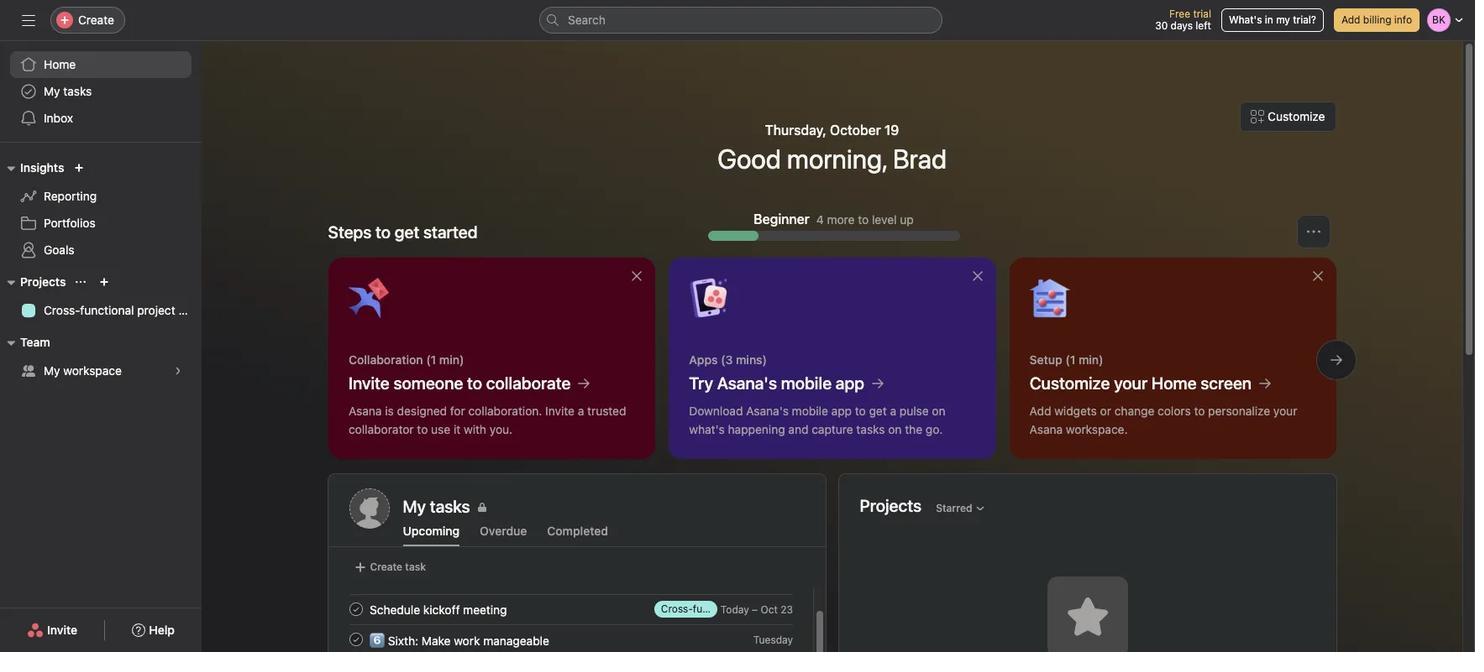 Task type: vqa. For each thing, say whether or not it's contained in the screenshot.
the Asana within the THE ASANA IS DESIGNED FOR COLLABORATION. INVITE A TRUSTED COLLABORATOR TO USE IT WITH YOU.
yes



Task type: describe. For each thing, give the bounding box(es) containing it.
to inside beginner 4 more to level up
[[858, 212, 869, 226]]

brad
[[893, 143, 947, 175]]

my workspace
[[44, 364, 122, 378]]

my tasks
[[44, 84, 92, 98]]

collaboration (1 min)
[[348, 353, 464, 367]]

download
[[689, 404, 743, 418]]

good
[[718, 143, 781, 175]]

task
[[405, 561, 426, 574]]

goals
[[44, 243, 74, 257]]

collaboration.
[[468, 404, 542, 418]]

you.
[[489, 423, 512, 437]]

widgets
[[1054, 404, 1097, 418]]

to inside download asana's mobile app to get a pulse on what's happening and capture tasks on the go.
[[855, 404, 866, 418]]

completed image for 6️⃣
[[346, 630, 366, 650]]

30
[[1156, 19, 1168, 32]]

cross-functional project plan
[[44, 303, 202, 318]]

upcoming
[[403, 524, 460, 539]]

projects inside 'dropdown button'
[[20, 275, 66, 289]]

my tasks
[[403, 497, 470, 517]]

to right steps
[[376, 223, 391, 242]]

free
[[1170, 8, 1191, 20]]

mobile for download
[[792, 404, 828, 418]]

tuesday
[[753, 634, 793, 647]]

(1 min) for your
[[1065, 353, 1103, 367]]

happening
[[728, 423, 785, 437]]

today
[[720, 604, 749, 616]]

team
[[20, 335, 50, 350]]

my tasks link
[[10, 78, 192, 105]]

my for my tasks
[[44, 84, 60, 98]]

dismiss image for invite someone to collaborate
[[630, 270, 644, 283]]

morning,
[[787, 143, 887, 175]]

work
[[454, 634, 480, 648]]

projects element
[[0, 267, 202, 328]]

a for invite someone to collaborate
[[577, 404, 584, 418]]

23
[[780, 604, 793, 616]]

your inside "add widgets or change colors to personalize your asana workspace."
[[1273, 404, 1297, 418]]

completed image
[[346, 570, 366, 590]]

functional
[[80, 303, 134, 318]]

plan
[[179, 303, 202, 318]]

make
[[421, 634, 450, 648]]

portfolios
[[44, 216, 95, 230]]

tasks inside download asana's mobile app to get a pulse on what's happening and capture tasks on the go.
[[856, 423, 885, 437]]

reporting link
[[10, 183, 192, 210]]

personalize
[[1208, 404, 1270, 418]]

inbox link
[[10, 105, 192, 132]]

hide sidebar image
[[22, 13, 35, 27]]

or
[[1100, 404, 1111, 418]]

add for add billing info
[[1342, 13, 1361, 26]]

create task button
[[349, 556, 430, 580]]

starred
[[936, 502, 973, 515]]

sixth:
[[388, 634, 418, 648]]

search
[[568, 13, 606, 27]]

6️⃣ sixth: make work manageable
[[369, 634, 549, 648]]

insights button
[[0, 158, 64, 178]]

schedule kickoff meeting
[[369, 603, 507, 617]]

to inside "add widgets or change colors to personalize your asana workspace."
[[1194, 404, 1205, 418]]

my
[[1277, 13, 1291, 26]]

october
[[830, 123, 881, 138]]

home link
[[10, 51, 192, 78]]

try asana's mobile app
[[689, 374, 864, 393]]

inbox
[[44, 111, 73, 125]]

actions image
[[1307, 225, 1321, 239]]

what's
[[689, 423, 725, 437]]

workspace.
[[1066, 423, 1128, 437]]

left
[[1196, 19, 1212, 32]]

overdue button
[[480, 524, 527, 547]]

completed image for schedule
[[346, 600, 366, 620]]

to inside asana is designed for collaboration. invite a trusted collaborator to use it with you.
[[417, 423, 428, 437]]

for
[[450, 404, 465, 418]]

invite button
[[16, 616, 88, 646]]

create for create
[[78, 13, 114, 27]]

oct
[[760, 604, 778, 616]]

invite for invite
[[47, 624, 77, 638]]

add widgets or change colors to personalize your asana workspace.
[[1030, 404, 1297, 437]]

use
[[431, 423, 450, 437]]

completed
[[547, 524, 608, 539]]

dismiss image for customize your home screen
[[1311, 270, 1325, 283]]

help
[[149, 624, 175, 638]]

see details, my workspace image
[[173, 366, 183, 376]]

trial
[[1194, 8, 1212, 20]]

change
[[1114, 404, 1154, 418]]

create task
[[370, 561, 426, 574]]

projects button
[[0, 272, 66, 292]]

2 completed checkbox from the top
[[346, 600, 366, 620]]

colors
[[1158, 404, 1191, 418]]

setup (1 min)
[[1030, 353, 1103, 367]]

what's in my trial? button
[[1222, 8, 1324, 32]]

invite for invite someone to collaborate
[[348, 374, 389, 393]]

Completed checkbox
[[346, 630, 366, 650]]

go.
[[925, 423, 943, 437]]

and
[[788, 423, 808, 437]]

customize your home screen
[[1030, 374, 1252, 393]]

project
[[137, 303, 175, 318]]

create for create task
[[370, 561, 403, 574]]

scroll card carousel right image
[[1330, 354, 1343, 367]]

steps
[[328, 223, 372, 242]]

it
[[453, 423, 460, 437]]

portfolios link
[[10, 210, 192, 237]]

customize for customize
[[1268, 109, 1326, 124]]

show options, current sort, top image
[[76, 277, 86, 287]]

starred button
[[929, 497, 994, 521]]

(1 min) for someone
[[426, 353, 464, 367]]

new project or portfolio image
[[99, 277, 110, 287]]

reporting
[[44, 189, 97, 203]]



Task type: locate. For each thing, give the bounding box(es) containing it.
0 horizontal spatial add
[[1030, 404, 1051, 418]]

is
[[385, 404, 393, 418]]

1 vertical spatial create
[[370, 561, 403, 574]]

with
[[463, 423, 486, 437]]

search button
[[539, 7, 943, 34]]

1 completed checkbox from the top
[[346, 570, 366, 590]]

collaborator
[[348, 423, 414, 437]]

2 horizontal spatial invite
[[545, 404, 574, 418]]

pulse
[[899, 404, 929, 418]]

customize
[[1268, 109, 1326, 124], [1030, 374, 1110, 393]]

asana's up happening
[[746, 404, 789, 418]]

asana
[[348, 404, 382, 418], [1030, 423, 1063, 437]]

collaboration
[[348, 353, 423, 367]]

global element
[[0, 41, 202, 142]]

to
[[858, 212, 869, 226], [376, 223, 391, 242], [467, 374, 482, 393], [855, 404, 866, 418], [1194, 404, 1205, 418], [417, 423, 428, 437]]

today – oct 23
[[720, 604, 793, 616]]

tuesday button
[[753, 634, 793, 647]]

customize button
[[1240, 102, 1337, 132]]

my down team
[[44, 364, 60, 378]]

1 vertical spatial tasks
[[856, 423, 885, 437]]

1 horizontal spatial invite
[[348, 374, 389, 393]]

1 a from the left
[[577, 404, 584, 418]]

1 vertical spatial my
[[44, 364, 60, 378]]

billing
[[1364, 13, 1392, 26]]

dismiss image
[[630, 270, 644, 283], [971, 270, 984, 283], [1311, 270, 1325, 283]]

more
[[827, 212, 855, 226]]

a inside download asana's mobile app to get a pulse on what's happening and capture tasks on the go.
[[890, 404, 896, 418]]

level
[[872, 212, 897, 226]]

1 vertical spatial invite
[[545, 404, 574, 418]]

2 horizontal spatial dismiss image
[[1311, 270, 1325, 283]]

to left use
[[417, 423, 428, 437]]

app up capture
[[831, 404, 852, 418]]

someone
[[393, 374, 463, 393]]

capture
[[812, 423, 853, 437]]

asana inside asana is designed for collaboration. invite a trusted collaborator to use it with you.
[[348, 404, 382, 418]]

completed checkbox up completed checkbox
[[346, 600, 366, 620]]

create button
[[50, 7, 125, 34]]

workspace
[[63, 364, 122, 378]]

customize inside button
[[1268, 109, 1326, 124]]

projects left starred
[[860, 496, 922, 516]]

create left "task" at the bottom left of page
[[370, 561, 403, 574]]

1 horizontal spatial (1 min)
[[1065, 353, 1103, 367]]

info
[[1395, 13, 1413, 26]]

app
[[835, 374, 864, 393], [831, 404, 852, 418]]

trusted
[[587, 404, 626, 418]]

my inside global element
[[44, 84, 60, 98]]

my workspace link
[[10, 358, 192, 385]]

add billing info
[[1342, 13, 1413, 26]]

4
[[817, 212, 824, 226]]

completed button
[[547, 524, 608, 547]]

apps (3 mins)
[[689, 353, 767, 367]]

2 a from the left
[[890, 404, 896, 418]]

0 horizontal spatial home
[[44, 57, 76, 71]]

up
[[900, 212, 914, 226]]

–
[[752, 604, 758, 616]]

1 vertical spatial your
[[1273, 404, 1297, 418]]

help button
[[121, 616, 186, 646]]

asana left is
[[348, 404, 382, 418]]

asana is designed for collaboration. invite a trusted collaborator to use it with you.
[[348, 404, 626, 437]]

steps to get started
[[328, 223, 478, 242]]

mobile inside download asana's mobile app to get a pulse on what's happening and capture tasks on the go.
[[792, 404, 828, 418]]

1 vertical spatial customize
[[1030, 374, 1110, 393]]

1 vertical spatial completed checkbox
[[346, 600, 366, 620]]

3 dismiss image from the left
[[1311, 270, 1325, 283]]

1 vertical spatial asana's
[[746, 404, 789, 418]]

0 vertical spatial on
[[932, 404, 945, 418]]

0 vertical spatial create
[[78, 13, 114, 27]]

0 vertical spatial invite
[[348, 374, 389, 393]]

app for download asana's mobile app to get a pulse on what's happening and capture tasks on the go.
[[831, 404, 852, 418]]

invite someone to collaborate
[[348, 374, 570, 393]]

0 horizontal spatial asana
[[348, 404, 382, 418]]

0 horizontal spatial projects
[[20, 275, 66, 289]]

app inside download asana's mobile app to get a pulse on what's happening and capture tasks on the go.
[[831, 404, 852, 418]]

apps
[[689, 353, 718, 367]]

customize for customize your home screen
[[1030, 374, 1110, 393]]

1 vertical spatial home
[[1151, 374, 1197, 393]]

0 vertical spatial app
[[835, 374, 864, 393]]

a left trusted
[[577, 404, 584, 418]]

schedule
[[369, 603, 420, 617]]

completed image left 6️⃣
[[346, 630, 366, 650]]

1 horizontal spatial create
[[370, 561, 403, 574]]

a for try asana's mobile app
[[890, 404, 896, 418]]

0 horizontal spatial invite
[[47, 624, 77, 638]]

1 vertical spatial mobile
[[792, 404, 828, 418]]

0 horizontal spatial tasks
[[63, 84, 92, 98]]

2 vertical spatial invite
[[47, 624, 77, 638]]

2 my from the top
[[44, 364, 60, 378]]

what's
[[1229, 13, 1263, 26]]

0 vertical spatial tasks
[[63, 84, 92, 98]]

my up inbox
[[44, 84, 60, 98]]

0 horizontal spatial create
[[78, 13, 114, 27]]

1 horizontal spatial home
[[1151, 374, 1197, 393]]

1 horizontal spatial add
[[1342, 13, 1361, 26]]

completed image
[[346, 600, 366, 620], [346, 630, 366, 650]]

0 horizontal spatial dismiss image
[[630, 270, 644, 283]]

Completed checkbox
[[346, 570, 366, 590], [346, 600, 366, 620]]

add inside "add widgets or change colors to personalize your asana workspace."
[[1030, 404, 1051, 418]]

1 horizontal spatial projects
[[860, 496, 922, 516]]

insights element
[[0, 153, 202, 267]]

invite inside asana is designed for collaboration. invite a trusted collaborator to use it with you.
[[545, 404, 574, 418]]

to up asana is designed for collaboration. invite a trusted collaborator to use it with you.
[[467, 374, 482, 393]]

create inside dropdown button
[[78, 13, 114, 27]]

your right personalize
[[1273, 404, 1297, 418]]

create inside button
[[370, 561, 403, 574]]

1 vertical spatial asana
[[1030, 423, 1063, 437]]

1 horizontal spatial asana
[[1030, 423, 1063, 437]]

invite
[[348, 374, 389, 393], [545, 404, 574, 418], [47, 624, 77, 638]]

goals link
[[10, 237, 192, 264]]

add left billing
[[1342, 13, 1361, 26]]

1 vertical spatial add
[[1030, 404, 1051, 418]]

0 vertical spatial completed checkbox
[[346, 570, 366, 590]]

completed image up completed checkbox
[[346, 600, 366, 620]]

0 vertical spatial asana
[[348, 404, 382, 418]]

(1 min)
[[426, 353, 464, 367], [1065, 353, 1103, 367]]

try
[[689, 374, 713, 393]]

new image
[[74, 163, 84, 173]]

(1 min) up invite someone to collaborate
[[426, 353, 464, 367]]

a inside asana is designed for collaboration. invite a trusted collaborator to use it with you.
[[577, 404, 584, 418]]

tasks up inbox
[[63, 84, 92, 98]]

add billing info button
[[1334, 8, 1420, 32]]

teams element
[[0, 328, 202, 388]]

my for my workspace
[[44, 364, 60, 378]]

home up colors
[[1151, 374, 1197, 393]]

projects up cross-
[[20, 275, 66, 289]]

setup
[[1030, 353, 1062, 367]]

1 vertical spatial projects
[[860, 496, 922, 516]]

0 vertical spatial asana's
[[717, 374, 777, 393]]

designed
[[397, 404, 447, 418]]

download asana's mobile app to get a pulse on what's happening and capture tasks on the go.
[[689, 404, 945, 437]]

1 horizontal spatial your
[[1273, 404, 1297, 418]]

search list box
[[539, 7, 943, 34]]

0 vertical spatial your
[[1114, 374, 1148, 393]]

my inside "link"
[[44, 364, 60, 378]]

what's in my trial?
[[1229, 13, 1317, 26]]

home up my tasks
[[44, 57, 76, 71]]

0 vertical spatial add
[[1342, 13, 1361, 26]]

my tasks link
[[403, 496, 805, 519]]

0 horizontal spatial (1 min)
[[426, 353, 464, 367]]

1 (1 min) from the left
[[426, 353, 464, 367]]

6️⃣
[[369, 634, 384, 648]]

asana's for try
[[717, 374, 777, 393]]

add inside button
[[1342, 13, 1361, 26]]

1 vertical spatial completed image
[[346, 630, 366, 650]]

0 vertical spatial completed image
[[346, 600, 366, 620]]

add for add widgets or change colors to personalize your asana workspace.
[[1030, 404, 1051, 418]]

0 vertical spatial my
[[44, 84, 60, 98]]

19
[[885, 123, 900, 138]]

meeting
[[463, 603, 507, 617]]

your
[[1114, 374, 1148, 393], [1273, 404, 1297, 418]]

mobile up and
[[792, 404, 828, 418]]

kickoff
[[423, 603, 460, 617]]

1 horizontal spatial tasks
[[856, 423, 885, 437]]

2 (1 min) from the left
[[1065, 353, 1103, 367]]

1 horizontal spatial a
[[890, 404, 896, 418]]

screen
[[1201, 374, 1252, 393]]

(3 mins)
[[721, 353, 767, 367]]

asana inside "add widgets or change colors to personalize your asana workspace."
[[1030, 423, 1063, 437]]

to right colors
[[1194, 404, 1205, 418]]

0 vertical spatial projects
[[20, 275, 66, 289]]

0 horizontal spatial on
[[888, 423, 902, 437]]

1 my from the top
[[44, 84, 60, 98]]

asana's inside download asana's mobile app to get a pulse on what's happening and capture tasks on the go.
[[746, 404, 789, 418]]

asana down widgets
[[1030, 423, 1063, 437]]

0 vertical spatial customize
[[1268, 109, 1326, 124]]

in
[[1265, 13, 1274, 26]]

invite inside button
[[47, 624, 77, 638]]

cross-functional project plan link
[[10, 297, 202, 324]]

on up go.
[[932, 404, 945, 418]]

create up 'home' 'link'
[[78, 13, 114, 27]]

days
[[1171, 19, 1193, 32]]

trial?
[[1293, 13, 1317, 26]]

your up change
[[1114, 374, 1148, 393]]

2 dismiss image from the left
[[971, 270, 984, 283]]

(1 min) right setup
[[1065, 353, 1103, 367]]

0 horizontal spatial your
[[1114, 374, 1148, 393]]

my
[[44, 84, 60, 98], [44, 364, 60, 378]]

1 horizontal spatial on
[[932, 404, 945, 418]]

0 horizontal spatial a
[[577, 404, 584, 418]]

asana's down (3 mins)
[[717, 374, 777, 393]]

thursday, october 19 good morning, brad
[[718, 123, 947, 175]]

overdue
[[480, 524, 527, 539]]

1 vertical spatial on
[[888, 423, 902, 437]]

1 dismiss image from the left
[[630, 270, 644, 283]]

a right get
[[890, 404, 896, 418]]

1 vertical spatial app
[[831, 404, 852, 418]]

to left get
[[855, 404, 866, 418]]

get started
[[395, 223, 478, 242]]

1 completed image from the top
[[346, 600, 366, 620]]

home inside 'link'
[[44, 57, 76, 71]]

dismiss image for try asana's mobile app
[[971, 270, 984, 283]]

app up download asana's mobile app to get a pulse on what's happening and capture tasks on the go.
[[835, 374, 864, 393]]

to left the level
[[858, 212, 869, 226]]

beginner
[[754, 212, 810, 227]]

0 horizontal spatial customize
[[1030, 374, 1110, 393]]

1 horizontal spatial dismiss image
[[971, 270, 984, 283]]

add profile photo image
[[349, 489, 389, 529]]

mobile for try
[[781, 374, 832, 393]]

get
[[869, 404, 887, 418]]

2 completed image from the top
[[346, 630, 366, 650]]

tasks inside global element
[[63, 84, 92, 98]]

on left the
[[888, 423, 902, 437]]

mobile up download asana's mobile app to get a pulse on what's happening and capture tasks on the go.
[[781, 374, 832, 393]]

0 vertical spatial home
[[44, 57, 76, 71]]

asana's for download
[[746, 404, 789, 418]]

add left widgets
[[1030, 404, 1051, 418]]

tasks down get
[[856, 423, 885, 437]]

1 horizontal spatial customize
[[1268, 109, 1326, 124]]

completed checkbox left 'create task'
[[346, 570, 366, 590]]

app for try asana's mobile app
[[835, 374, 864, 393]]

0 vertical spatial mobile
[[781, 374, 832, 393]]

insights
[[20, 160, 64, 175]]



